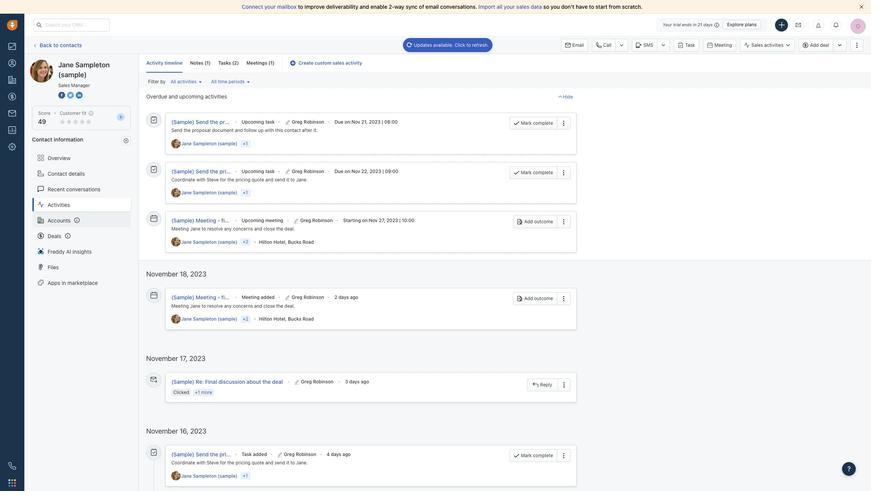Task type: locate. For each thing, give the bounding box(es) containing it.
1 task from the top
[[265, 119, 275, 125]]

2 jane. from the top
[[296, 461, 308, 466]]

meetings image for meeting added
[[150, 292, 157, 299]]

3 ( from the left
[[268, 60, 270, 66]]

so
[[543, 3, 549, 10]]

3 jane sampleton (sample) link from the top
[[181, 239, 239, 246]]

0 vertical spatial coordinate
[[171, 177, 195, 183]]

1 ) from the left
[[209, 60, 211, 66]]

task for document
[[265, 119, 275, 125]]

close down meeting added
[[263, 303, 275, 309]]

coordinate for upcoming task
[[171, 177, 195, 183]]

task for task added
[[242, 452, 252, 458]]

4 (sample) from the top
[[171, 452, 194, 458]]

close for added
[[263, 303, 275, 309]]

add outcome
[[524, 219, 553, 225], [524, 296, 553, 302]]

2 horizontal spatial activities
[[764, 42, 784, 48]]

2 vertical spatial |
[[399, 218, 401, 224]]

jane sampleton (sample)
[[45, 59, 108, 66], [181, 141, 237, 147], [181, 190, 237, 196], [181, 240, 237, 245], [181, 317, 237, 322], [181, 474, 237, 479]]

2 mark complete button from the top
[[510, 166, 557, 179]]

1 vertical spatial jane.
[[296, 461, 308, 466]]

2 add outcome from the top
[[524, 296, 553, 302]]

and
[[360, 3, 369, 10], [169, 93, 178, 100], [235, 128, 243, 133], [265, 177, 273, 183], [254, 226, 262, 232], [254, 303, 262, 309], [265, 461, 273, 466]]

add outcome button for meeting added
[[513, 293, 557, 306]]

1 horizontal spatial 1
[[270, 60, 273, 66]]

jane. for upcoming task
[[296, 177, 308, 183]]

insights
[[73, 249, 92, 255]]

2 (sample) send the pricing quote from the top
[[171, 452, 253, 458]]

1 vertical spatial add outcome
[[524, 296, 553, 302]]

in right apps
[[62, 280, 66, 286]]

2 add outcome button from the top
[[513, 293, 557, 306]]

1 vertical spatial tasks image
[[150, 449, 157, 456]]

+1
[[243, 141, 248, 146], [243, 190, 248, 196], [195, 390, 200, 396], [243, 474, 248, 479]]

contact for contact details
[[48, 170, 67, 177]]

2 jane sampleton (sample) link from the top
[[181, 190, 239, 196]]

(sample) right tasks image on the top left
[[171, 168, 194, 175]]

phone image
[[8, 463, 16, 470]]

0 vertical spatial it
[[286, 177, 289, 183]]

1 any from the top
[[224, 226, 232, 232]]

2 close from the top
[[263, 303, 275, 309]]

1 horizontal spatial 2
[[334, 295, 337, 301]]

due left 21,
[[335, 119, 343, 125]]

coordinate with steve for the pricing quote and send it to jane. for task added
[[171, 461, 308, 466]]

1 horizontal spatial task
[[685, 42, 695, 48]]

( right tasks
[[232, 60, 234, 66]]

2 ) from the left
[[237, 60, 239, 66]]

0 vertical spatial hilton hotel, bucks road
[[259, 240, 314, 245]]

+2 for upcoming
[[243, 239, 248, 245]]

sync
[[406, 3, 418, 10]]

1 horizontal spatial )
[[237, 60, 239, 66]]

all inside button
[[211, 79, 217, 85]]

1 jane sampleton (sample) link from the top
[[181, 141, 239, 147]]

on
[[345, 119, 350, 125], [345, 169, 350, 174], [362, 218, 368, 224]]

2 upcoming from the top
[[242, 169, 264, 174]]

on left 22, in the top left of the page
[[345, 169, 350, 174]]

sampleton for 5th jane sampleton (sample) 'link' from the top of the page
[[193, 474, 217, 479]]

more
[[201, 390, 212, 396]]

1 hilton from the top
[[259, 240, 272, 245]]

1 vertical spatial added
[[253, 452, 267, 458]]

( right meetings
[[268, 60, 270, 66]]

contact
[[32, 136, 52, 143], [48, 170, 67, 177]]

2 bucks from the top
[[288, 317, 301, 322]]

| left '08:00'
[[382, 119, 383, 125]]

mark for nov 21, 2023 | 08:00
[[521, 120, 532, 126]]

all for all time periods
[[211, 79, 217, 85]]

1 vertical spatial upcoming
[[242, 169, 264, 174]]

(sample) for fifth jane sampleton (sample) 'link' from the bottom
[[171, 119, 194, 125]]

0 vertical spatial complete
[[533, 120, 553, 126]]

0 vertical spatial road
[[303, 240, 314, 245]]

1 resolve from the top
[[207, 226, 223, 232]]

1 vertical spatial outcome
[[534, 296, 553, 302]]

1 vertical spatial due
[[335, 169, 343, 174]]

meeting jane to resolve any concerns and close the deal. down meeting added
[[171, 303, 295, 309]]

any for upcoming
[[224, 226, 232, 232]]

mng settings image
[[123, 138, 129, 144]]

for for task added
[[220, 461, 226, 466]]

task button
[[674, 39, 699, 52]]

1 meeting jane to resolve any concerns and close the deal. from the top
[[171, 226, 295, 232]]

on for (sample) send the proposal document
[[345, 119, 350, 125]]

greg robinson for tasks image on the top left
[[292, 169, 324, 174]]

hilton for meeting
[[259, 240, 272, 245]]

2 mark complete from the top
[[521, 170, 553, 175]]

0 horizontal spatial 1
[[206, 60, 209, 66]]

road for meeting added
[[303, 317, 314, 322]]

( for tasks
[[232, 60, 234, 66]]

2 for from the top
[[220, 461, 226, 466]]

explore
[[727, 22, 744, 27]]

1 vertical spatial nov
[[352, 169, 360, 174]]

) right meetings
[[273, 60, 274, 66]]

2 deal. from the top
[[284, 303, 295, 309]]

+1 down 'send the proposal document and follow up with this contact after it.'
[[243, 141, 248, 146]]

it.
[[313, 128, 318, 133]]

1 vertical spatial any
[[224, 303, 232, 309]]

2 steve from the top
[[207, 461, 219, 466]]

concerns down upcoming meeting
[[233, 226, 253, 232]]

0 horizontal spatial deal
[[272, 379, 283, 385]]

0 horizontal spatial task
[[242, 452, 252, 458]]

send for task added
[[275, 461, 285, 466]]

task for quote
[[265, 169, 275, 174]]

0 vertical spatial in
[[693, 22, 697, 27]]

upcoming task for (sample) send the pricing quote
[[242, 169, 275, 174]]

document up follow
[[243, 119, 268, 125]]

jane. for task added
[[296, 461, 308, 466]]

deal. for upcoming meeting
[[284, 226, 295, 232]]

hilton hotel, bucks road for meeting added
[[259, 317, 314, 322]]

|
[[382, 119, 383, 125], [382, 169, 384, 174], [399, 218, 401, 224]]

4
[[327, 452, 330, 458]]

0 vertical spatial mark complete button
[[510, 117, 557, 130]]

2 vertical spatial complete
[[533, 453, 553, 459]]

: left 22, in the top left of the page
[[350, 169, 352, 174]]

days
[[703, 22, 713, 27], [339, 295, 349, 301], [349, 379, 360, 385], [331, 452, 341, 458]]

0 vertical spatial resolve
[[207, 226, 223, 232]]

1 close from the top
[[263, 226, 275, 232]]

1 (sample) send the pricing quote link from the top
[[171, 168, 253, 175]]

november for november 18, 2023
[[146, 271, 178, 279]]

send
[[275, 177, 285, 183], [275, 461, 285, 466]]

contact up recent
[[48, 170, 67, 177]]

hilton hotel, bucks road for upcoming meeting
[[259, 240, 314, 245]]

1 concerns from the top
[[233, 226, 253, 232]]

freddy
[[48, 249, 65, 255]]

conversations
[[66, 186, 100, 193]]

) right notes
[[209, 60, 211, 66]]

2 ( from the left
[[232, 60, 234, 66]]

hilton hotel, bucks road
[[259, 240, 314, 245], [259, 317, 314, 322]]

1 bucks from the top
[[288, 240, 301, 245]]

1 due from the top
[[335, 119, 343, 125]]

nov left 27,
[[369, 218, 378, 224]]

2 mark from the top
[[521, 170, 532, 175]]

your left the mailbox
[[265, 3, 276, 10]]

2 tasks image from the top
[[150, 449, 157, 456]]

0 vertical spatial jane.
[[296, 177, 308, 183]]

deal down what's new icon
[[820, 42, 829, 48]]

nov left 22, in the top left of the page
[[352, 169, 360, 174]]

| for quote
[[382, 169, 384, 174]]

0 vertical spatial for
[[220, 177, 226, 183]]

+1 down the task added
[[243, 474, 248, 479]]

1 vertical spatial mark
[[521, 170, 532, 175]]

hotel, for meeting added
[[273, 317, 287, 322]]

complete
[[533, 120, 553, 126], [533, 170, 553, 175], [533, 453, 553, 459]]

1 mark complete from the top
[[521, 120, 553, 126]]

0 horizontal spatial sales
[[333, 60, 344, 66]]

1 hotel, from the top
[[273, 240, 287, 245]]

1 1 from the left
[[206, 60, 209, 66]]

send for fifth jane sampleton (sample) 'link' from the bottom
[[196, 119, 209, 125]]

deals
[[48, 233, 61, 239]]

added for and
[[253, 452, 267, 458]]

2 1 from the left
[[270, 60, 273, 66]]

4 jane sampleton (sample) link from the top
[[181, 316, 239, 323]]

complete for 08:00
[[533, 120, 553, 126]]

hilton down upcoming meeting
[[259, 240, 272, 245]]

outcome for upcoming meeting
[[534, 219, 553, 225]]

meeting
[[265, 218, 283, 224]]

sales
[[516, 3, 529, 10], [333, 60, 344, 66]]

due on : nov 22, 2023 | 09:00
[[335, 169, 398, 174]]

jane inside jane sampleton (sample) sales manager
[[58, 61, 74, 69]]

import all your sales data link
[[479, 3, 543, 10]]

coordinate with steve for the pricing quote and send it to jane. for upcoming task
[[171, 177, 308, 183]]

concerns for meeting added
[[233, 303, 253, 309]]

2 task from the top
[[265, 169, 275, 174]]

0 vertical spatial mark
[[521, 120, 532, 126]]

sampleton
[[59, 59, 85, 66], [75, 61, 110, 69], [193, 141, 217, 147], [193, 190, 217, 196], [193, 240, 217, 245], [193, 317, 217, 322], [193, 474, 217, 479]]

0 vertical spatial (sample) send the pricing quote
[[171, 168, 253, 175]]

1 vertical spatial (sample) send the pricing quote link
[[171, 452, 253, 458]]

0 vertical spatial any
[[224, 226, 232, 232]]

1 mark from the top
[[521, 120, 532, 126]]

1 vertical spatial on
[[345, 169, 350, 174]]

1 vertical spatial in
[[62, 280, 66, 286]]

2 upcoming task from the top
[[242, 169, 275, 174]]

2 outcome from the top
[[534, 296, 553, 302]]

1 add outcome button from the top
[[513, 216, 557, 229]]

0 vertical spatial |
[[382, 119, 383, 125]]

0 horizontal spatial sales
[[58, 83, 70, 88]]

(sample) up clicked
[[171, 379, 194, 385]]

2023 right 21,
[[369, 119, 381, 125]]

add inside button
[[810, 42, 819, 48]]

tasks image down overdue
[[150, 117, 157, 123]]

nov left 21,
[[352, 119, 360, 125]]

0 horizontal spatial (
[[205, 60, 206, 66]]

november left 18,
[[146, 271, 178, 279]]

1 right notes
[[206, 60, 209, 66]]

1 vertical spatial hilton
[[259, 317, 272, 322]]

1 ( from the left
[[205, 60, 206, 66]]

1 outcome from the top
[[534, 219, 553, 225]]

sales
[[751, 42, 763, 48], [58, 83, 70, 88]]

) for meetings ( 1 )
[[273, 60, 274, 66]]

sales inside jane sampleton (sample) sales manager
[[58, 83, 70, 88]]

2 vertical spatial ago
[[343, 452, 351, 458]]

steve
[[207, 177, 219, 183], [207, 461, 219, 466]]

0 horizontal spatial document
[[212, 128, 234, 133]]

ago for 4 days ago
[[343, 452, 351, 458]]

2 any from the top
[[224, 303, 232, 309]]

meeting jane to resolve any concerns and close the deal. down upcoming meeting
[[171, 226, 295, 232]]

1 horizontal spatial sales
[[516, 3, 529, 10]]

2 +2 from the top
[[243, 316, 248, 322]]

send inside the (sample) send the proposal document link
[[196, 119, 209, 125]]

0 horizontal spatial your
[[265, 3, 276, 10]]

1 horizontal spatial document
[[243, 119, 268, 125]]

1 road from the top
[[303, 240, 314, 245]]

+2 for meeting
[[243, 316, 248, 322]]

hotel, down meeting
[[273, 240, 287, 245]]

2 hotel, from the top
[[273, 317, 287, 322]]

meetings image
[[150, 215, 157, 222], [150, 292, 157, 299]]

on left 21,
[[345, 119, 350, 125]]

1 meetings image from the top
[[150, 215, 157, 222]]

21,
[[361, 119, 368, 125]]

2 november from the top
[[146, 355, 178, 363]]

1 coordinate from the top
[[171, 177, 195, 183]]

1 vertical spatial concerns
[[233, 303, 253, 309]]

1 send from the top
[[275, 177, 285, 183]]

0 vertical spatial november
[[146, 271, 178, 279]]

0 vertical spatial +2
[[243, 239, 248, 245]]

november for november 16, 2023
[[146, 428, 178, 436]]

1 coordinate with steve for the pricing quote and send it to jane. from the top
[[171, 177, 308, 183]]

hilton for added
[[259, 317, 272, 322]]

1 horizontal spatial your
[[504, 3, 515, 10]]

concerns down meeting added
[[233, 303, 253, 309]]

activities for all activities
[[177, 79, 197, 85]]

meeting button
[[703, 39, 736, 52]]

mark complete
[[521, 120, 553, 126], [521, 170, 553, 175], [521, 453, 553, 459]]

2 meetings image from the top
[[150, 292, 157, 299]]

score
[[38, 110, 51, 116]]

1 vertical spatial coordinate
[[171, 461, 195, 466]]

upcoming
[[242, 119, 264, 125], [242, 169, 264, 174], [242, 218, 264, 224]]

1 complete from the top
[[533, 120, 553, 126]]

bucks for meeting added
[[288, 317, 301, 322]]

22,
[[361, 169, 368, 174]]

( right notes
[[205, 60, 206, 66]]

deal. for meeting added
[[284, 303, 295, 309]]

1 vertical spatial +2
[[243, 316, 248, 322]]

3 november from the top
[[146, 428, 178, 436]]

greg for the meetings image associated with upcoming meeting
[[300, 218, 311, 224]]

1 horizontal spatial activities
[[205, 93, 227, 100]]

add outcome for upcoming meeting
[[524, 219, 553, 225]]

all activities link
[[169, 77, 204, 87]]

1 vertical spatial for
[[220, 461, 226, 466]]

1 deal. from the top
[[284, 226, 295, 232]]

27,
[[379, 218, 385, 224]]

on right 'starting'
[[362, 218, 368, 224]]

| for document
[[382, 119, 383, 125]]

+1 inside button
[[195, 390, 200, 396]]

hilton
[[259, 240, 272, 245], [259, 317, 272, 322]]

0 vertical spatial meeting jane to resolve any concerns and close the deal.
[[171, 226, 295, 232]]

activities for sales activities
[[764, 42, 784, 48]]

add deal button
[[799, 39, 833, 52]]

start
[[596, 3, 607, 10]]

1 (sample) from the top
[[171, 119, 194, 125]]

1 steve from the top
[[207, 177, 219, 183]]

2 send from the top
[[275, 461, 285, 466]]

available.
[[433, 42, 453, 48]]

: left 21,
[[350, 119, 352, 125]]

2 all from the left
[[211, 79, 217, 85]]

(sample)
[[171, 119, 194, 125], [171, 168, 194, 175], [171, 379, 194, 385], [171, 452, 194, 458]]

meeting added
[[242, 295, 275, 301]]

1 all from the left
[[171, 79, 176, 85]]

2 due from the top
[[335, 169, 343, 174]]

1 vertical spatial close
[[263, 303, 275, 309]]

1 upcoming task from the top
[[242, 119, 275, 125]]

0 vertical spatial outcome
[[534, 219, 553, 225]]

2 coordinate from the top
[[171, 461, 195, 466]]

+1 more button
[[193, 389, 218, 397]]

0 horizontal spatial all
[[171, 79, 176, 85]]

sales up facebook circled image
[[58, 83, 70, 88]]

nov
[[352, 119, 360, 125], [352, 169, 360, 174], [369, 218, 378, 224]]

(sample) down "overdue and upcoming activities"
[[171, 119, 194, 125]]

your right all
[[504, 3, 515, 10]]

proposal up 'send the proposal document and follow up with this contact after it.'
[[220, 119, 242, 125]]

1 vertical spatial ago
[[361, 379, 369, 385]]

0 vertical spatial deal
[[820, 42, 829, 48]]

3 ) from the left
[[273, 60, 274, 66]]

1 add outcome from the top
[[524, 219, 553, 225]]

1 +2 from the top
[[243, 239, 248, 245]]

resolve for meeting added
[[207, 303, 223, 309]]

1 vertical spatial steve
[[207, 461, 219, 466]]

2 hilton from the top
[[259, 317, 272, 322]]

contact information
[[32, 136, 83, 143]]

sampleton for second jane sampleton (sample) 'link'
[[193, 190, 217, 196]]

0 vertical spatial added
[[261, 295, 275, 301]]

1 vertical spatial add outcome button
[[513, 293, 557, 306]]

sales left the activity
[[333, 60, 344, 66]]

meeting jane to resolve any concerns and close the deal. for upcoming meeting
[[171, 226, 295, 232]]

send for 5th jane sampleton (sample) 'link' from the top of the page
[[196, 452, 209, 458]]

1 vertical spatial mark complete button
[[510, 166, 557, 179]]

road
[[303, 240, 314, 245], [303, 317, 314, 322]]

1 upcoming from the top
[[242, 119, 264, 125]]

2 hilton hotel, bucks road from the top
[[259, 317, 314, 322]]

1 hilton hotel, bucks road from the top
[[259, 240, 314, 245]]

0 vertical spatial ago
[[350, 295, 358, 301]]

all time periods button
[[209, 77, 252, 87]]

2023
[[369, 119, 381, 125], [370, 169, 381, 174], [387, 218, 398, 224], [190, 271, 206, 279], [189, 355, 205, 363], [190, 428, 206, 436]]

1 (sample) send the pricing quote from the top
[[171, 168, 253, 175]]

sales left data
[[516, 3, 529, 10]]

activity
[[146, 60, 163, 66]]

2 it from the top
[[286, 461, 289, 466]]

2 concerns from the top
[[233, 303, 253, 309]]

2 complete from the top
[[533, 170, 553, 175]]

0 vertical spatial hilton
[[259, 240, 272, 245]]

hilton hotel, bucks road down meeting
[[259, 240, 314, 245]]

for for upcoming task
[[220, 177, 226, 183]]

deal right about
[[272, 379, 283, 385]]

hilton hotel, bucks road down meeting added
[[259, 317, 314, 322]]

2 vertical spatial on
[[362, 218, 368, 224]]

1 tasks image from the top
[[150, 117, 157, 123]]

2 meeting jane to resolve any concerns and close the deal. from the top
[[171, 303, 295, 309]]

contact down '49' on the left top of page
[[32, 136, 52, 143]]

greg for second tasks icon from the bottom
[[292, 119, 302, 125]]

17,
[[180, 355, 188, 363]]

:
[[350, 119, 352, 125], [350, 169, 352, 174], [368, 218, 369, 224]]

information
[[54, 136, 83, 143]]

close image
[[860, 5, 863, 9]]

2023 right 17,
[[189, 355, 205, 363]]

hotel, down meeting added
[[273, 317, 287, 322]]

document down the (sample) send the proposal document link on the left of page
[[212, 128, 234, 133]]

2 coordinate with steve for the pricing quote and send it to jane. from the top
[[171, 461, 308, 466]]

1 vertical spatial (sample) send the pricing quote
[[171, 452, 253, 458]]

tasks image down november 16, 2023
[[150, 449, 157, 456]]

1 vertical spatial november
[[146, 355, 178, 363]]

2 vertical spatial mark complete
[[521, 453, 553, 459]]

meetings ( 1 )
[[246, 60, 274, 66]]

+2 down upcoming meeting
[[243, 239, 248, 245]]

1 vertical spatial :
[[350, 169, 352, 174]]

tasks
[[218, 60, 231, 66]]

2 your from the left
[[504, 3, 515, 10]]

deal.
[[284, 226, 295, 232], [284, 303, 295, 309]]

task
[[265, 119, 275, 125], [265, 169, 275, 174]]

it for upcoming task
[[286, 177, 289, 183]]

0 vertical spatial add
[[810, 42, 819, 48]]

november left 17,
[[146, 355, 178, 363]]

1 vertical spatial it
[[286, 461, 289, 466]]

due left 22, in the top left of the page
[[335, 169, 343, 174]]

tasks image
[[150, 117, 157, 123], [150, 449, 157, 456]]

: for (sample) send the pricing quote
[[350, 169, 352, 174]]

2 vertical spatial upcoming
[[242, 218, 264, 224]]

+1 left more
[[195, 390, 200, 396]]

2 road from the top
[[303, 317, 314, 322]]

overdue and upcoming activities
[[146, 93, 227, 100]]

proposal down the (sample) send the proposal document link on the left of page
[[192, 128, 211, 133]]

sales down plans
[[751, 42, 763, 48]]

manager
[[71, 83, 90, 88]]

(sample) down "16,"
[[171, 452, 194, 458]]

plans
[[745, 22, 757, 27]]

ago
[[350, 295, 358, 301], [361, 379, 369, 385], [343, 452, 351, 458]]

1 vertical spatial contact
[[48, 170, 67, 177]]

deal
[[820, 42, 829, 48], [272, 379, 283, 385]]

due for quote
[[335, 169, 343, 174]]

1 horizontal spatial (
[[232, 60, 234, 66]]

close down meeting
[[263, 226, 275, 232]]

from
[[609, 3, 621, 10]]

3 upcoming from the top
[[242, 218, 264, 224]]

2 vertical spatial november
[[146, 428, 178, 436]]

(sample) send the pricing quote for upcoming task
[[171, 168, 253, 175]]

1 vertical spatial with
[[196, 177, 205, 183]]

sampleton inside jane sampleton (sample) sales manager
[[75, 61, 110, 69]]

nov for (sample) send the proposal document
[[352, 119, 360, 125]]

0 vertical spatial add outcome button
[[513, 216, 557, 229]]

your
[[265, 3, 276, 10], [504, 3, 515, 10]]

all right by
[[171, 79, 176, 85]]

(sample) re: final discussion about the deal
[[171, 379, 283, 385]]

1 for from the top
[[220, 177, 226, 183]]

1 vertical spatial add
[[524, 219, 533, 225]]

| left 09:00
[[382, 169, 384, 174]]

november left "16,"
[[146, 428, 178, 436]]

linkedin circled image
[[76, 91, 83, 99]]

1 right meetings
[[270, 60, 273, 66]]

1 jane. from the top
[[296, 177, 308, 183]]

1 vertical spatial meeting jane to resolve any concerns and close the deal.
[[171, 303, 295, 309]]

activity
[[345, 60, 362, 66]]

) right tasks
[[237, 60, 239, 66]]

0 vertical spatial add outcome
[[524, 219, 553, 225]]

coordinate with steve for the pricing quote and send it to jane.
[[171, 177, 308, 183], [171, 461, 308, 466]]

+1 up upcoming meeting
[[243, 190, 248, 196]]

all left time
[[211, 79, 217, 85]]

add outcome button for upcoming meeting
[[513, 216, 557, 229]]

explore plans link
[[723, 20, 761, 29]]

1 vertical spatial mark complete
[[521, 170, 553, 175]]

+2 down meeting added
[[243, 316, 248, 322]]

1 your from the left
[[265, 3, 276, 10]]

0 vertical spatial bucks
[[288, 240, 301, 245]]

meeting jane to resolve any concerns and close the deal. for meeting added
[[171, 303, 295, 309]]

contact for contact information
[[32, 136, 52, 143]]

1 vertical spatial deal.
[[284, 303, 295, 309]]

0 vertical spatial (sample) send the pricing quote link
[[171, 168, 253, 175]]

click
[[455, 42, 465, 48]]

mark complete for due on : nov 22, 2023 | 09:00
[[521, 170, 553, 175]]

| left 10:00
[[399, 218, 401, 224]]

2 (sample) from the top
[[171, 168, 194, 175]]

task inside button
[[685, 42, 695, 48]]

with
[[265, 128, 274, 133], [196, 177, 205, 183], [196, 461, 205, 466]]

1 november from the top
[[146, 271, 178, 279]]

1 vertical spatial coordinate with steve for the pricing quote and send it to jane.
[[171, 461, 308, 466]]

it for task added
[[286, 461, 289, 466]]

marketplace
[[67, 280, 98, 286]]

hilton down meeting added
[[259, 317, 272, 322]]

2 resolve from the top
[[207, 303, 223, 309]]

1 it from the top
[[286, 177, 289, 183]]

Search your CRM... text field
[[34, 18, 110, 31]]

any for meeting
[[224, 303, 232, 309]]

2 (sample) send the pricing quote link from the top
[[171, 452, 253, 458]]

details
[[69, 170, 85, 177]]

1 vertical spatial task
[[242, 452, 252, 458]]

0 vertical spatial deal.
[[284, 226, 295, 232]]

it
[[286, 177, 289, 183], [286, 461, 289, 466]]

activities
[[764, 42, 784, 48], [177, 79, 197, 85], [205, 93, 227, 100]]

1 vertical spatial activities
[[177, 79, 197, 85]]

: left 27,
[[368, 218, 369, 224]]

0 horizontal spatial in
[[62, 280, 66, 286]]

1 mark complete button from the top
[[510, 117, 557, 130]]

1 horizontal spatial deal
[[820, 42, 829, 48]]

0 vertical spatial nov
[[352, 119, 360, 125]]

in left 21
[[693, 22, 697, 27]]

proposal
[[220, 119, 242, 125], [192, 128, 211, 133]]



Task type: vqa. For each thing, say whether or not it's contained in the screenshot.
Jane
yes



Task type: describe. For each thing, give the bounding box(es) containing it.
accounts
[[48, 217, 71, 224]]

meetings
[[246, 60, 267, 66]]

improve
[[305, 3, 325, 10]]

upcoming meeting
[[242, 218, 283, 224]]

emails image
[[150, 377, 157, 383]]

phone element
[[5, 459, 20, 474]]

(sample) send the pricing quote link for upcoming task
[[171, 168, 253, 175]]

jane sampleton (sample) sales manager
[[58, 61, 110, 88]]

(sample) send the proposal document link
[[171, 119, 268, 125]]

(sample) inside jane sampleton (sample) sales manager
[[58, 71, 87, 79]]

import
[[479, 3, 495, 10]]

email
[[425, 3, 439, 10]]

(sample) for 5th jane sampleton (sample) 'link' from the top of the page
[[171, 452, 194, 458]]

) for notes ( 1 )
[[209, 60, 211, 66]]

49 button
[[38, 119, 46, 125]]

call
[[603, 42, 611, 48]]

send for upcoming task
[[275, 177, 285, 183]]

mark complete for due on : nov 21, 2023 | 08:00
[[521, 120, 553, 126]]

follow
[[244, 128, 257, 133]]

back to contacts
[[40, 42, 82, 48]]

data
[[531, 3, 542, 10]]

freddy ai insights
[[48, 249, 92, 255]]

connect your mailbox to improve deliverability and enable 2-way sync of email conversations. import all your sales data so you don't have to start from scratch.
[[242, 3, 643, 10]]

twitter circled image
[[67, 91, 74, 99]]

upcoming for quote
[[242, 169, 264, 174]]

due for document
[[335, 119, 343, 125]]

create custom sales activity
[[299, 60, 362, 66]]

your trial ends in 21 days
[[663, 22, 713, 27]]

hotel, for upcoming meeting
[[273, 240, 287, 245]]

back to contacts link
[[32, 39, 82, 51]]

+1 more
[[195, 390, 212, 396]]

after
[[302, 128, 312, 133]]

add deal
[[810, 42, 829, 48]]

upcoming for document
[[242, 119, 264, 125]]

sms
[[643, 42, 653, 48]]

2023 right 18,
[[190, 271, 206, 279]]

(sample) send the proposal document
[[171, 119, 268, 125]]

(sample) send the pricing quote for task added
[[171, 452, 253, 458]]

3 mark complete button from the top
[[510, 450, 557, 463]]

2-
[[389, 3, 394, 10]]

2023 right 27,
[[387, 218, 398, 224]]

3 complete from the top
[[533, 453, 553, 459]]

filter
[[148, 79, 159, 85]]

final
[[205, 379, 217, 385]]

1 vertical spatial sales
[[333, 60, 344, 66]]

(sample) for second jane sampleton (sample) 'link'
[[171, 168, 194, 175]]

send email image
[[796, 22, 801, 28]]

apps in marketplace
[[48, 280, 98, 286]]

) for tasks ( 2 )
[[237, 60, 239, 66]]

connect
[[242, 3, 263, 10]]

2023 right "16,"
[[190, 428, 206, 436]]

nov for (sample) send the pricing quote
[[352, 169, 360, 174]]

outcome for meeting added
[[534, 296, 553, 302]]

task for task
[[685, 42, 695, 48]]

5 jane sampleton (sample) link from the top
[[181, 473, 239, 480]]

steve for upcoming task
[[207, 177, 219, 183]]

0 vertical spatial sales
[[516, 3, 529, 10]]

notes
[[190, 60, 203, 66]]

fit
[[82, 110, 86, 116]]

explore plans
[[727, 22, 757, 27]]

reply
[[540, 382, 552, 388]]

have
[[576, 3, 588, 10]]

time
[[218, 79, 227, 85]]

2 vertical spatial nov
[[369, 218, 378, 224]]

ago for 3 days ago
[[361, 379, 369, 385]]

custom
[[315, 60, 331, 66]]

coordinate for task added
[[171, 461, 195, 466]]

recent
[[48, 186, 65, 193]]

upcoming task for (sample) send the proposal document
[[242, 119, 275, 125]]

all
[[497, 3, 502, 10]]

files
[[48, 264, 59, 271]]

greg robinson for second tasks icon from the bottom
[[292, 119, 324, 125]]

re:
[[196, 379, 204, 385]]

sales activities
[[751, 42, 784, 48]]

0 horizontal spatial 2
[[234, 60, 237, 66]]

what's new image
[[816, 23, 821, 28]]

resolve for upcoming meeting
[[207, 226, 223, 232]]

by
[[160, 79, 166, 85]]

3 (sample) from the top
[[171, 379, 194, 385]]

1 vertical spatial 2
[[334, 295, 337, 301]]

add outcome for meeting added
[[524, 296, 553, 302]]

days for 4 days ago
[[331, 452, 341, 458]]

0 vertical spatial document
[[243, 119, 268, 125]]

reply button
[[527, 379, 558, 392]]

added for close
[[261, 295, 275, 301]]

2 vertical spatial activities
[[205, 93, 227, 100]]

apps
[[48, 280, 60, 286]]

customer fit
[[60, 110, 86, 116]]

on for (sample) send the pricing quote
[[345, 169, 350, 174]]

greg robinson for the meetings image associated with upcoming meeting
[[300, 218, 333, 224]]

road for upcoming meeting
[[303, 240, 314, 245]]

notes ( 1 )
[[190, 60, 211, 66]]

bucks for upcoming meeting
[[288, 240, 301, 245]]

your
[[663, 22, 672, 27]]

trial
[[673, 22, 681, 27]]

create custom sales activity link
[[290, 60, 362, 66]]

contacts
[[60, 42, 82, 48]]

sms button
[[632, 39, 657, 52]]

days for 3 days ago
[[349, 379, 360, 385]]

call button
[[592, 39, 615, 52]]

about
[[247, 379, 261, 385]]

mark complete button for 08:00
[[510, 117, 557, 130]]

sampleton for fifth jane sampleton (sample) 'link' from the bottom
[[193, 141, 217, 147]]

08:00
[[384, 119, 398, 125]]

contact details
[[48, 170, 85, 177]]

back
[[40, 42, 52, 48]]

1 for meetings ( 1 )
[[270, 60, 273, 66]]

sampleton for third jane sampleton (sample) 'link' from the bottom of the page
[[193, 240, 217, 245]]

(sample) send the pricing quote link for task added
[[171, 452, 253, 458]]

updates available. click to refresh.
[[414, 42, 489, 48]]

with for task
[[196, 461, 205, 466]]

way
[[394, 3, 404, 10]]

scratch.
[[622, 3, 643, 10]]

0 vertical spatial sales
[[751, 42, 763, 48]]

all for all activities
[[171, 79, 176, 85]]

+1 for second jane sampleton (sample) 'link'
[[243, 190, 248, 196]]

tasks image
[[150, 166, 157, 173]]

activity timeline
[[146, 60, 183, 66]]

2 vertical spatial :
[[368, 218, 369, 224]]

send for second jane sampleton (sample) 'link'
[[196, 168, 209, 175]]

2023 right 22, in the top left of the page
[[370, 169, 381, 174]]

meeting inside button
[[715, 42, 732, 48]]

steve for task added
[[207, 461, 219, 466]]

( for meetings
[[268, 60, 270, 66]]

days for 2 days ago
[[339, 295, 349, 301]]

deliverability
[[326, 3, 358, 10]]

up
[[258, 128, 264, 133]]

due on : nov 21, 2023 | 08:00
[[335, 119, 398, 125]]

deal inside button
[[820, 42, 829, 48]]

ago for 2 days ago
[[350, 295, 358, 301]]

mark complete button for 09:00
[[510, 166, 557, 179]]

: for (sample) send the proposal document
[[350, 119, 352, 125]]

don't
[[561, 3, 574, 10]]

tasks ( 2 )
[[218, 60, 239, 66]]

email button
[[561, 39, 588, 52]]

november for november 17, 2023
[[146, 355, 178, 363]]

this
[[275, 128, 283, 133]]

connect your mailbox link
[[242, 3, 298, 10]]

18,
[[180, 271, 189, 279]]

+1 for 5th jane sampleton (sample) 'link' from the top of the page
[[243, 474, 248, 479]]

sampleton for fourth jane sampleton (sample) 'link' from the top
[[193, 317, 217, 322]]

1 vertical spatial deal
[[272, 379, 283, 385]]

all time periods
[[211, 79, 245, 85]]

mark for nov 22, 2023 | 09:00
[[521, 170, 532, 175]]

refresh.
[[472, 42, 489, 48]]

add for meeting
[[524, 219, 533, 225]]

updates available. click to refresh. link
[[403, 38, 493, 52]]

concerns for upcoming meeting
[[233, 226, 253, 232]]

task added
[[242, 452, 267, 458]]

clicked
[[173, 390, 189, 396]]

09:00
[[385, 169, 398, 174]]

facebook circled image
[[58, 91, 65, 99]]

with for upcoming
[[196, 177, 205, 183]]

greg for the meetings image associated with meeting added
[[292, 295, 302, 301]]

greg for tasks image on the top left
[[292, 169, 302, 174]]

starting
[[343, 218, 361, 224]]

contact
[[284, 128, 301, 133]]

1 vertical spatial proposal
[[192, 128, 211, 133]]

3 mark from the top
[[521, 453, 532, 459]]

16,
[[180, 428, 189, 436]]

1 horizontal spatial proposal
[[220, 119, 242, 125]]

close for meeting
[[263, 226, 275, 232]]

overdue
[[146, 93, 167, 100]]

freshworks switcher image
[[8, 480, 16, 487]]

3 days ago
[[345, 379, 369, 385]]

november 17, 2023
[[146, 355, 205, 363]]

november 16, 2023
[[146, 428, 206, 436]]

3 mark complete from the top
[[521, 453, 553, 459]]

0 vertical spatial with
[[265, 128, 274, 133]]

activities
[[48, 202, 70, 208]]

1 horizontal spatial in
[[693, 22, 697, 27]]



